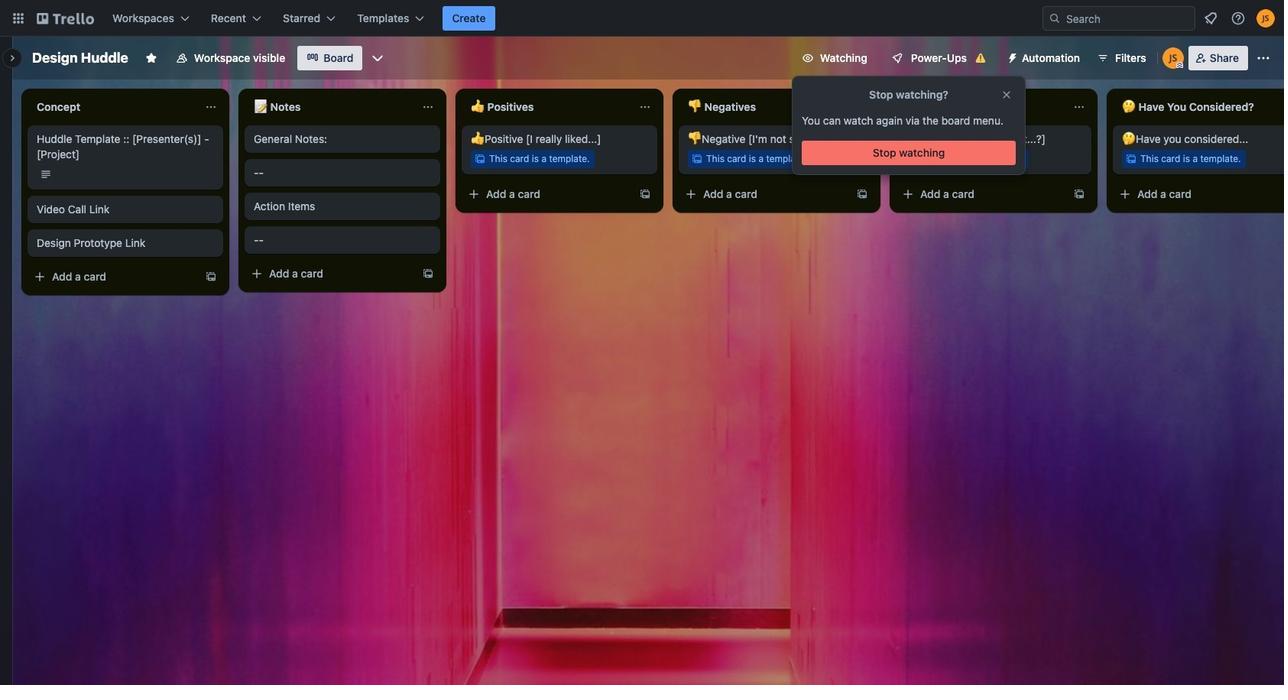 Task type: describe. For each thing, give the bounding box(es) containing it.
close popover image
[[1001, 89, 1013, 101]]

1 horizontal spatial create from template… image
[[1074, 188, 1086, 200]]

primary element
[[0, 0, 1285, 37]]

show menu image
[[1256, 50, 1272, 66]]

customize views image
[[370, 50, 386, 66]]

this member is an admin of this board. image
[[1177, 62, 1184, 69]]

open information menu image
[[1231, 11, 1247, 26]]

0 notifications image
[[1202, 9, 1221, 28]]

search image
[[1049, 12, 1061, 24]]

back to home image
[[37, 6, 94, 31]]



Task type: locate. For each thing, give the bounding box(es) containing it.
star or unstar board image
[[145, 52, 157, 64]]

create from template… image
[[1074, 188, 1086, 200], [422, 268, 434, 280]]

Search field
[[1061, 8, 1195, 29]]

1 vertical spatial john smith (johnsmith38824343) image
[[1163, 47, 1184, 69]]

john smith (johnsmith38824343) image inside 'primary' element
[[1257, 9, 1276, 28]]

1 horizontal spatial create from template… image
[[639, 188, 652, 200]]

0 vertical spatial john smith (johnsmith38824343) image
[[1257, 9, 1276, 28]]

None text field
[[28, 95, 199, 119], [679, 95, 850, 119], [28, 95, 199, 119], [679, 95, 850, 119]]

None text field
[[245, 95, 416, 119], [462, 95, 633, 119], [896, 95, 1068, 119], [1113, 95, 1285, 119], [245, 95, 416, 119], [462, 95, 633, 119], [896, 95, 1068, 119], [1113, 95, 1285, 119]]

0 horizontal spatial create from template… image
[[422, 268, 434, 280]]

create from template… image
[[639, 188, 652, 200], [856, 188, 869, 200], [205, 271, 217, 283]]

john smith (johnsmith38824343) image right open information menu image
[[1257, 9, 1276, 28]]

2 horizontal spatial create from template… image
[[856, 188, 869, 200]]

1 vertical spatial create from template… image
[[422, 268, 434, 280]]

1 horizontal spatial john smith (johnsmith38824343) image
[[1257, 9, 1276, 28]]

0 horizontal spatial create from template… image
[[205, 271, 217, 283]]

0 horizontal spatial john smith (johnsmith38824343) image
[[1163, 47, 1184, 69]]

john smith (johnsmith38824343) image down search field
[[1163, 47, 1184, 69]]

sm image
[[1001, 46, 1022, 67]]

0 vertical spatial create from template… image
[[1074, 188, 1086, 200]]

Board name text field
[[24, 46, 136, 70]]

john smith (johnsmith38824343) image
[[1257, 9, 1276, 28], [1163, 47, 1184, 69]]



Task type: vqa. For each thing, say whether or not it's contained in the screenshot.
the Your
no



